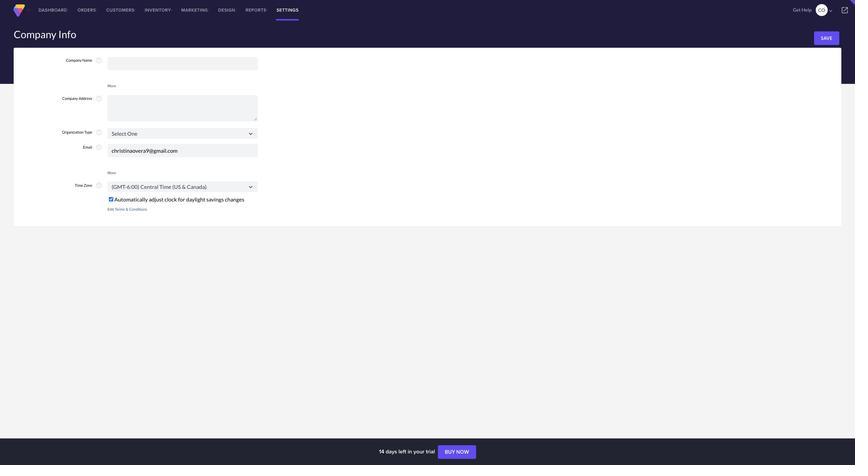 Task type: vqa. For each thing, say whether or not it's contained in the screenshot.
Buy
yes



Task type: describe. For each thing, give the bounding box(es) containing it.
 for time zone help_outline
[[247, 184, 254, 191]]

automatically adjust clock for daylight savings changes
[[116, 196, 246, 203]]

buy
[[445, 450, 455, 456]]


[[828, 8, 834, 14]]

time zone help_outline
[[75, 182, 102, 189]]

left
[[399, 448, 407, 456]]

organization
[[62, 130, 84, 135]]

help_outline for company address help_outline
[[96, 95, 102, 102]]

type
[[84, 130, 92, 135]]

company info
[[14, 28, 76, 40]]

company for company address help_outline
[[62, 96, 78, 101]]

more link for help_outline
[[108, 170, 116, 176]]

company for company info
[[14, 28, 56, 40]]

clock
[[166, 196, 178, 203]]

info
[[58, 28, 76, 40]]

name
[[82, 58, 92, 63]]

14 days left in your trial
[[379, 448, 437, 456]]

changes
[[226, 196, 246, 203]]

company for company name help_outline
[[66, 58, 82, 63]]

in
[[408, 448, 412, 456]]

now
[[457, 450, 469, 456]]

get
[[793, 7, 801, 13]]

help
[[802, 7, 812, 13]]

trial
[[426, 448, 435, 456]]

daylight
[[188, 196, 207, 203]]

co
[[819, 7, 826, 13]]

days
[[386, 448, 397, 456]]

your
[[414, 448, 425, 456]]

marketing
[[181, 7, 208, 13]]

automatically
[[116, 196, 149, 203]]

reports
[[246, 7, 267, 13]]

address
[[79, 96, 92, 101]]

edit
[[108, 207, 114, 212]]

more for help_outline
[[108, 170, 116, 176]]

save link
[[815, 31, 840, 45]]

 link
[[835, 0, 856, 20]]

conditions
[[129, 207, 147, 212]]

buy now
[[445, 450, 469, 456]]

design
[[218, 7, 235, 13]]

savings
[[208, 196, 225, 203]]

edit terms & conditions
[[108, 207, 147, 212]]

orders
[[78, 7, 96, 13]]

adjust
[[150, 196, 165, 203]]



Task type: locate. For each thing, give the bounding box(es) containing it.
terms
[[115, 207, 125, 212]]

company
[[14, 28, 56, 40], [66, 58, 82, 63], [62, 96, 78, 101]]

1 more link from the top
[[108, 83, 116, 89]]

0 vertical spatial more
[[108, 83, 116, 89]]

more link
[[108, 83, 116, 89], [108, 170, 116, 176]]

14
[[379, 448, 385, 456]]

company left name
[[66, 58, 82, 63]]

help_outline for organization type help_outline
[[96, 129, 102, 136]]

co 
[[819, 7, 834, 14]]

buy now link
[[438, 446, 476, 460]]

0 vertical spatial company
[[14, 28, 56, 40]]

5 help_outline from the top
[[96, 182, 102, 189]]

zone
[[84, 183, 92, 188]]

3 help_outline from the top
[[96, 129, 102, 136]]

organization type help_outline
[[62, 129, 102, 136]]

email
[[83, 145, 92, 150]]

0 vertical spatial 
[[247, 130, 254, 138]]

edit terms & conditions link
[[108, 207, 147, 212]]

save
[[821, 36, 833, 41]]

1 vertical spatial 
[[247, 184, 254, 191]]

settings
[[277, 7, 299, 13]]

2  from the top
[[247, 184, 254, 191]]

0 vertical spatial more link
[[108, 83, 116, 89]]

1 more from the top
[[108, 83, 116, 89]]

help_outline
[[96, 57, 102, 64], [96, 95, 102, 102], [96, 129, 102, 136], [96, 144, 102, 151], [96, 182, 102, 189]]

for
[[179, 196, 187, 203]]

1  from the top
[[247, 130, 254, 138]]

dashboard link
[[33, 0, 72, 20]]

1 vertical spatial more link
[[108, 170, 116, 176]]

company inside company name help_outline
[[66, 58, 82, 63]]

 for organization type help_outline
[[247, 130, 254, 138]]

company left the address
[[62, 96, 78, 101]]

2 vertical spatial company
[[62, 96, 78, 101]]

1 help_outline from the top
[[96, 57, 102, 64]]

more for name
[[108, 83, 116, 89]]

&
[[126, 207, 128, 212]]

help_outline right email
[[96, 144, 102, 151]]

help_outline right name
[[96, 57, 102, 64]]

help_outline right zone on the top left of the page
[[96, 182, 102, 189]]


[[841, 6, 849, 14]]

more
[[108, 83, 116, 89], [108, 170, 116, 176]]

get help
[[793, 7, 812, 13]]

1 vertical spatial more
[[108, 170, 116, 176]]

None text field
[[108, 95, 258, 122], [108, 144, 258, 157], [108, 182, 258, 192], [108, 95, 258, 122], [108, 144, 258, 157], [108, 182, 258, 192]]


[[247, 130, 254, 138], [247, 184, 254, 191]]

company down dashboard link
[[14, 28, 56, 40]]

company inside company address help_outline
[[62, 96, 78, 101]]

help_outline for time zone help_outline
[[96, 182, 102, 189]]

2 more from the top
[[108, 170, 116, 176]]

2 help_outline from the top
[[96, 95, 102, 102]]

help_outline right type
[[96, 129, 102, 136]]

1 vertical spatial company
[[66, 58, 82, 63]]

more link for name
[[108, 83, 116, 89]]

None text field
[[108, 57, 258, 70], [108, 128, 258, 139], [108, 57, 258, 70], [108, 128, 258, 139]]

customers
[[106, 7, 135, 13]]

help_outline for company name help_outline
[[96, 57, 102, 64]]

dashboard
[[39, 7, 67, 13]]

help_outline right the address
[[96, 95, 102, 102]]

time
[[75, 183, 83, 188]]

email help_outline
[[83, 144, 102, 151]]

inventory
[[145, 7, 171, 13]]

4 help_outline from the top
[[96, 144, 102, 151]]

2 more link from the top
[[108, 170, 116, 176]]

company name help_outline
[[66, 57, 102, 64]]

company address help_outline
[[62, 95, 102, 102]]



